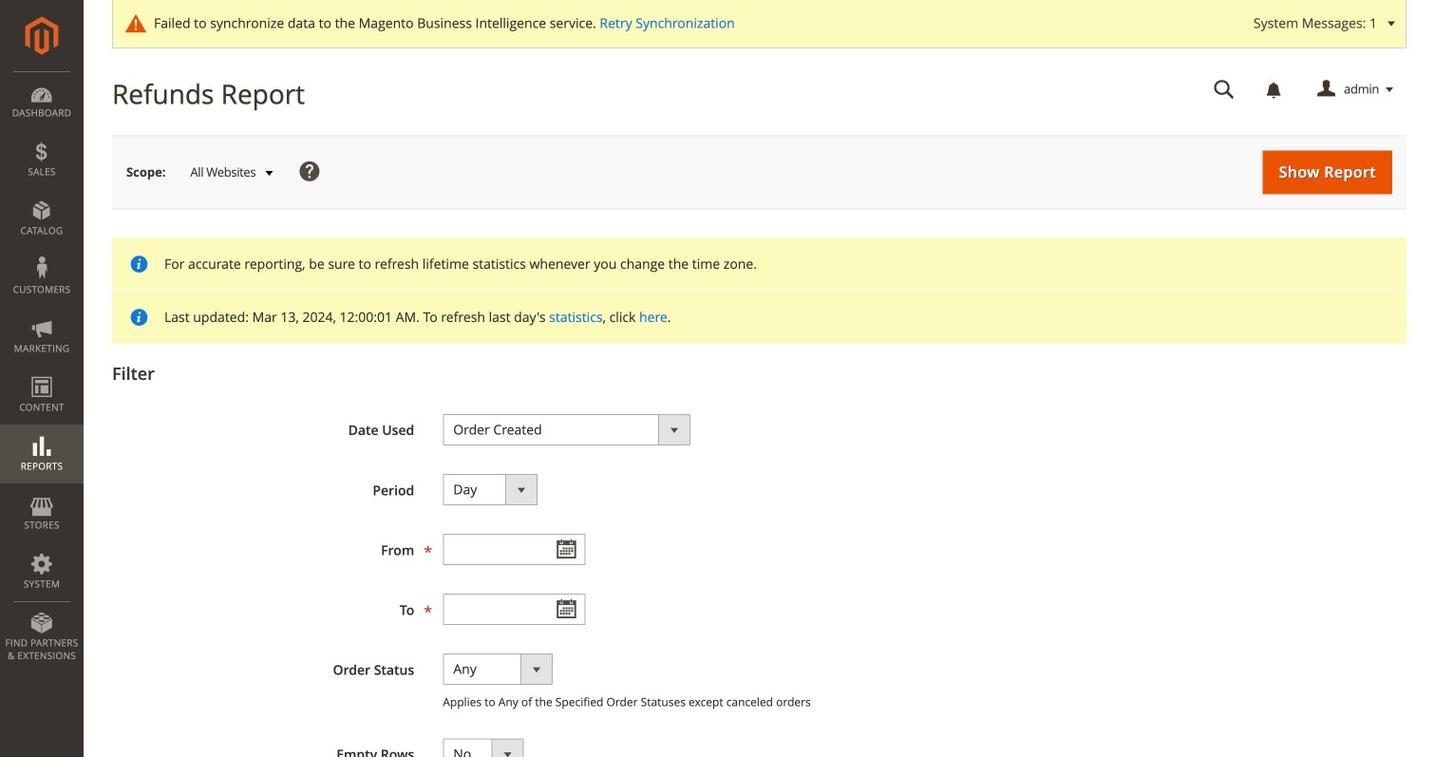 Task type: describe. For each thing, give the bounding box(es) containing it.
magento admin panel image
[[25, 16, 58, 55]]



Task type: locate. For each thing, give the bounding box(es) containing it.
menu bar
[[0, 71, 84, 672]]

None text field
[[1201, 73, 1248, 106]]

None text field
[[443, 534, 585, 565], [443, 594, 585, 625], [443, 534, 585, 565], [443, 594, 585, 625]]



